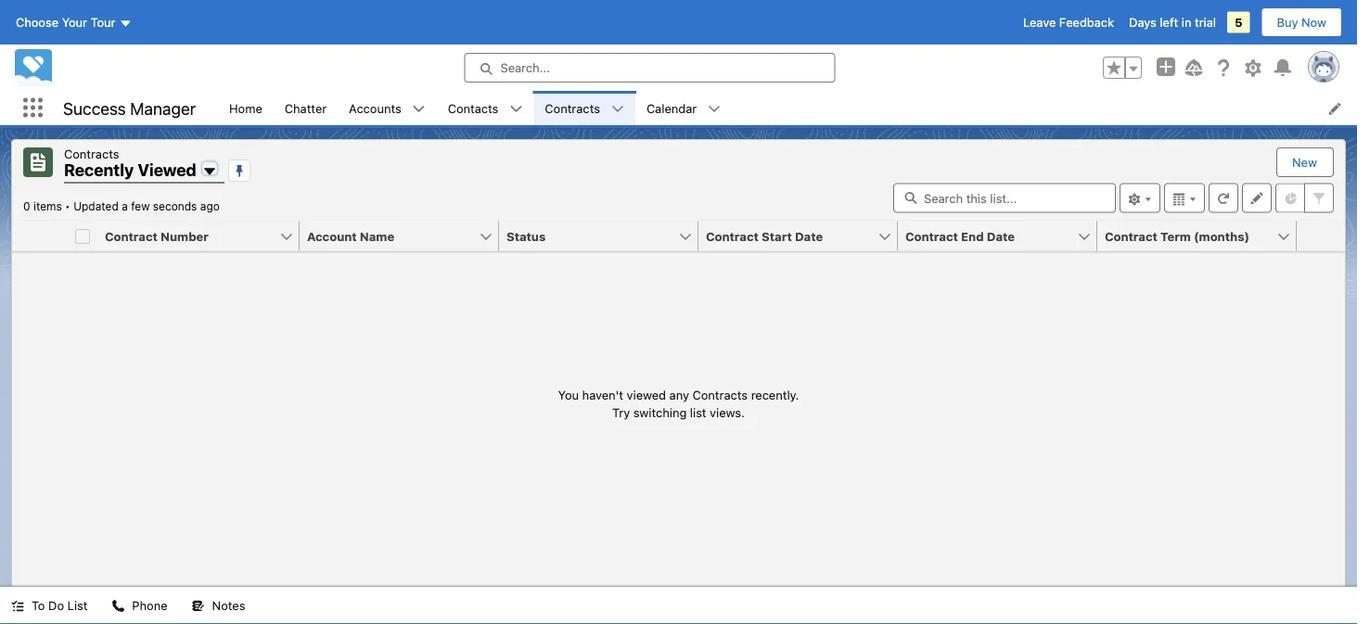 Task type: vqa. For each thing, say whether or not it's contained in the screenshot.
Contacts list item
yes



Task type: locate. For each thing, give the bounding box(es) containing it.
contracts down success
[[64, 147, 119, 160]]

contract left term
[[1105, 229, 1157, 243]]

account name element
[[300, 221, 510, 252]]

term
[[1161, 229, 1191, 243]]

date inside 'button'
[[987, 229, 1015, 243]]

(months)
[[1194, 229, 1249, 243]]

contract inside 'button'
[[905, 229, 958, 243]]

seconds
[[153, 200, 197, 213]]

text default image inside contracts list item
[[611, 103, 624, 116]]

viewed
[[138, 160, 196, 180]]

haven't
[[582, 387, 623, 401]]

search...
[[500, 61, 550, 75]]

text default image left to
[[11, 600, 24, 613]]

text default image right the accounts
[[413, 103, 425, 116]]

2 vertical spatial contracts
[[692, 387, 748, 401]]

text default image inside notes button
[[192, 600, 205, 613]]

text default image for calendar
[[708, 103, 721, 116]]

home link
[[218, 91, 273, 125]]

contract term (months) button
[[1097, 221, 1276, 251]]

cell
[[68, 221, 97, 252]]

action element
[[1297, 221, 1345, 252]]

to do list button
[[0, 587, 99, 624]]

text default image down search...
[[510, 103, 523, 116]]

contract start date element
[[698, 221, 909, 252]]

contract left 'end'
[[905, 229, 958, 243]]

1 contract from the left
[[105, 229, 158, 243]]

contract down a
[[105, 229, 158, 243]]

new button
[[1277, 148, 1332, 176]]

name
[[360, 229, 394, 243]]

4 contract from the left
[[1105, 229, 1157, 243]]

text default image
[[413, 103, 425, 116], [112, 600, 125, 613], [192, 600, 205, 613]]

search... button
[[464, 53, 835, 83]]

contracts inside you haven't viewed any contracts recently. try switching list views.
[[692, 387, 748, 401]]

date
[[795, 229, 823, 243], [987, 229, 1015, 243]]

in
[[1182, 15, 1191, 29]]

manager
[[130, 98, 196, 118]]

0 horizontal spatial text default image
[[112, 600, 125, 613]]

text default image for phone
[[112, 600, 125, 613]]

contract for contract start date
[[706, 229, 759, 243]]

days
[[1129, 15, 1156, 29]]

list containing home
[[218, 91, 1357, 125]]

text default image inside contacts list item
[[510, 103, 523, 116]]

2 horizontal spatial contracts
[[692, 387, 748, 401]]

calendar list item
[[635, 91, 732, 125]]

item number element
[[12, 221, 68, 252]]

contracts up views.
[[692, 387, 748, 401]]

accounts list item
[[338, 91, 437, 125]]

contacts
[[448, 101, 498, 115]]

contracts down search...
[[545, 101, 600, 115]]

1 horizontal spatial contracts
[[545, 101, 600, 115]]

1 horizontal spatial date
[[987, 229, 1015, 243]]

recently
[[64, 160, 134, 180]]

0 horizontal spatial contracts
[[64, 147, 119, 160]]

date for contract end date
[[987, 229, 1015, 243]]

1 horizontal spatial text default image
[[192, 600, 205, 613]]

None search field
[[893, 183, 1116, 213]]

2 date from the left
[[987, 229, 1015, 243]]

phone
[[132, 599, 168, 613]]

date right 'end'
[[987, 229, 1015, 243]]

•
[[65, 200, 70, 213]]

0 horizontal spatial date
[[795, 229, 823, 243]]

do
[[48, 599, 64, 613]]

you
[[558, 387, 579, 401]]

text default image
[[510, 103, 523, 116], [611, 103, 624, 116], [708, 103, 721, 116], [11, 600, 24, 613]]

0
[[23, 200, 30, 213]]

text default image for contracts
[[611, 103, 624, 116]]

3 contract from the left
[[905, 229, 958, 243]]

text default image inside phone button
[[112, 600, 125, 613]]

action image
[[1297, 221, 1345, 251]]

left
[[1160, 15, 1178, 29]]

text default image inside to do list button
[[11, 600, 24, 613]]

now
[[1301, 15, 1326, 29]]

1 date from the left
[[795, 229, 823, 243]]

date right start
[[795, 229, 823, 243]]

contacts link
[[437, 91, 510, 125]]

list
[[218, 91, 1357, 125]]

status
[[558, 386, 799, 422]]

contract for contract end date
[[905, 229, 958, 243]]

recently viewed|contracts|list view element
[[11, 139, 1346, 587]]

text default image left notes
[[192, 600, 205, 613]]

end
[[961, 229, 984, 243]]

0 vertical spatial contracts
[[545, 101, 600, 115]]

text default image right calendar
[[708, 103, 721, 116]]

date inside button
[[795, 229, 823, 243]]

2 horizontal spatial text default image
[[413, 103, 425, 116]]

text default image down search... button
[[611, 103, 624, 116]]

2 contract from the left
[[706, 229, 759, 243]]

leave feedback
[[1023, 15, 1114, 29]]

text default image inside calendar list item
[[708, 103, 721, 116]]

text default image for contacts
[[510, 103, 523, 116]]

group
[[1103, 57, 1142, 79]]

status button
[[499, 221, 678, 251]]

status containing you haven't viewed any contracts recently.
[[558, 386, 799, 422]]

contract start date
[[706, 229, 823, 243]]

text default image left phone
[[112, 600, 125, 613]]

5
[[1235, 15, 1243, 29]]

leave
[[1023, 15, 1056, 29]]

contract
[[105, 229, 158, 243], [706, 229, 759, 243], [905, 229, 958, 243], [1105, 229, 1157, 243]]

calendar link
[[635, 91, 708, 125]]

contracts inside contracts link
[[545, 101, 600, 115]]

contracts
[[545, 101, 600, 115], [64, 147, 119, 160], [692, 387, 748, 401]]

you haven't viewed any contracts recently. try switching list views.
[[558, 387, 799, 419]]

contract end date button
[[898, 221, 1077, 251]]

contract left start
[[706, 229, 759, 243]]



Task type: describe. For each thing, give the bounding box(es) containing it.
0 items • updated a few seconds ago
[[23, 200, 220, 213]]

switching
[[633, 406, 687, 419]]

items
[[33, 200, 62, 213]]

ago
[[200, 200, 220, 213]]

buy now
[[1277, 15, 1326, 29]]

try
[[612, 406, 630, 419]]

cell inside recently viewed|contracts|list view element
[[68, 221, 97, 252]]

contract term (months) element
[[1097, 221, 1308, 252]]

days left in trial
[[1129, 15, 1216, 29]]

viewed
[[627, 387, 666, 401]]

chatter
[[285, 101, 327, 115]]

status
[[506, 229, 546, 243]]

account name button
[[300, 221, 479, 251]]

contract number
[[105, 229, 209, 243]]

date for contract start date
[[795, 229, 823, 243]]

buy now button
[[1261, 7, 1342, 37]]

accounts link
[[338, 91, 413, 125]]

feedback
[[1059, 15, 1114, 29]]

contract end date
[[905, 229, 1015, 243]]

to do list
[[32, 599, 88, 613]]

choose your tour
[[16, 15, 115, 29]]

choose
[[16, 15, 59, 29]]

contract number button
[[97, 221, 279, 251]]

phone button
[[101, 587, 179, 624]]

number
[[161, 229, 209, 243]]

contracts link
[[534, 91, 611, 125]]

chatter link
[[273, 91, 338, 125]]

any
[[669, 387, 689, 401]]

text default image inside "accounts" list item
[[413, 103, 425, 116]]

contract number element
[[97, 221, 311, 252]]

success
[[63, 98, 126, 118]]

a
[[122, 200, 128, 213]]

updated
[[73, 200, 119, 213]]

buy
[[1277, 15, 1298, 29]]

contract start date button
[[698, 221, 877, 251]]

your
[[62, 15, 87, 29]]

success manager
[[63, 98, 196, 118]]

new
[[1292, 155, 1317, 169]]

Search Recently Viewed list view. search field
[[893, 183, 1116, 213]]

status element
[[499, 221, 710, 252]]

contracts list item
[[534, 91, 635, 125]]

views.
[[710, 406, 745, 419]]

contract for contract number
[[105, 229, 158, 243]]

tour
[[91, 15, 115, 29]]

notes button
[[181, 587, 256, 624]]

item number image
[[12, 221, 68, 251]]

choose your tour button
[[15, 7, 133, 37]]

calendar
[[646, 101, 697, 115]]

contacts list item
[[437, 91, 534, 125]]

1 vertical spatial contracts
[[64, 147, 119, 160]]

text default image for notes
[[192, 600, 205, 613]]

list
[[690, 406, 706, 419]]

list
[[67, 599, 88, 613]]

recently viewed status
[[23, 200, 73, 213]]

to
[[32, 599, 45, 613]]

accounts
[[349, 101, 401, 115]]

home
[[229, 101, 262, 115]]

leave feedback link
[[1023, 15, 1114, 29]]

none search field inside recently viewed|contracts|list view element
[[893, 183, 1116, 213]]

contract for contract term (months)
[[1105, 229, 1157, 243]]

account
[[307, 229, 357, 243]]

contract term (months)
[[1105, 229, 1249, 243]]

recently viewed
[[64, 160, 196, 180]]

few
[[131, 200, 150, 213]]

account name
[[307, 229, 394, 243]]

notes
[[212, 599, 245, 613]]

start
[[762, 229, 792, 243]]

trial
[[1195, 15, 1216, 29]]

contract end date element
[[898, 221, 1108, 252]]

recently.
[[751, 387, 799, 401]]



